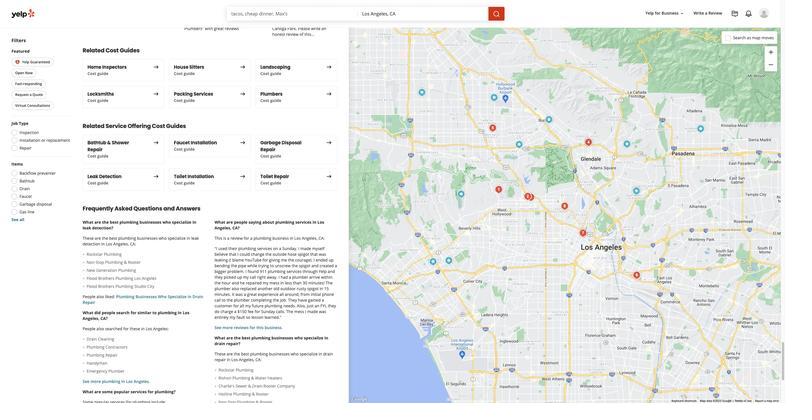 Task type: describe. For each thing, give the bounding box(es) containing it.
drain inside drain cleaning plumbing contractors plumbing repair handyman emergency plumber
[[87, 337, 97, 343]]

911 plumbing services image
[[523, 191, 534, 203]]

the up "visit"
[[313, 9, 319, 14]]

victor's rooter & plumbing image
[[456, 189, 467, 200]]

rockstar plumbing link for non stop plumbing & rooter
[[87, 252, 206, 258]]

for up could
[[244, 236, 249, 242]]

Find text field
[[232, 11, 353, 17]]

for up lesson
[[255, 310, 260, 315]]

leak detection
[[88, 174, 122, 180]]

type
[[19, 121, 28, 126]]

i down also,
[[305, 310, 306, 315]]

people for angeles,
[[102, 311, 115, 316]]

for left this
[[250, 326, 256, 331]]

angeles
[[142, 276, 157, 282]]

0 horizontal spatial call
[[215, 298, 221, 304]]

real plumbers image
[[444, 256, 455, 267]]

city inside plumbing city challenge! i challenge anyone in the san fernando valley, ca to visit the plumbing store "plumbing city" in canoga park. please write an honest review of this…
[[293, 3, 300, 8]]

cost for toilet installation
[[174, 181, 183, 186]]

guide for garbage disposal repair
[[270, 154, 282, 159]]

los up sunday.
[[295, 236, 301, 242]]

drain for what are the best plumbing businesses who specialize in drain repair?
[[215, 342, 225, 347]]

my up he
[[243, 275, 249, 281]]

& down 'charlie's sewer & drain rooter company' link
[[252, 392, 255, 398]]

inspectors
[[102, 64, 127, 71]]

quote
[[33, 93, 43, 97]]

handyman link
[[87, 361, 206, 367]]

also for searched
[[97, 327, 104, 332]]

0 vertical spatial mess
[[270, 281, 280, 286]]

also,
[[297, 304, 306, 309]]

cost for landscaping
[[261, 71, 269, 77]]

24 arrow right v2 image for packing services
[[239, 91, 246, 98]]

plumbing city challenge! link
[[273, 3, 322, 8]]

this is a review for a plumbing business in los angeles, ca:
[[215, 236, 325, 242]]

a right created
[[335, 264, 337, 269]]

visit
[[316, 14, 323, 20]]

free flo rooter & plumbing image
[[696, 123, 707, 135]]

san inside for all your plumbing needs call free flo rooter in san fernando valley. they are the "pet friendly plumbers" with great reviews
[[219, 14, 225, 20]]

the left the hour
[[215, 281, 221, 286]]

me
[[281, 258, 287, 263]]

Near text field
[[362, 11, 484, 17]]

bathtub for bathtub & shower repair
[[88, 140, 106, 147]]

as
[[748, 35, 752, 40]]

from
[[301, 292, 310, 298]]

plumbing inside what did people search for similar to plumbing in los angeles, ca?
[[158, 311, 177, 316]]

rooter down heaters
[[264, 384, 276, 390]]

the down courage).
[[292, 264, 298, 269]]

request
[[15, 93, 29, 97]]

store
[[291, 20, 301, 26]]

gained
[[308, 298, 321, 304]]

terms
[[735, 400, 744, 403]]

unscrew
[[275, 264, 291, 269]]

google image
[[351, 397, 370, 404]]

plumbing businesses who specialize in drain repair link
[[83, 295, 203, 306]]

city inside rockstar plumbing non stop plumbing & rooter new generation plumbing flood brothers plumbing los angeles flood brothers plumbing studio city
[[147, 284, 154, 290]]

& right sewer
[[248, 384, 251, 390]]

24 arrow right v2 image for landscaping
[[326, 64, 333, 71]]

plumbing up some
[[102, 380, 120, 385]]

the handy plumber image
[[417, 87, 428, 98]]

learned."
[[265, 315, 282, 321]]

detection
[[83, 242, 100, 247]]

cost guide for packing services
[[174, 98, 195, 103]]

the up giving
[[266, 252, 272, 258]]

are for these are the best plumbing businesses who specialize in leak detection in los angeles, ca:
[[95, 236, 101, 242]]

great inside "i used their plumbing services on a sunday. i made myself believe that i could change the outside hose spigot that was leaking (i blame youtube for giving me the courage). i ended up bending the pipe while trying to unscrew the spigot and created a bigger problem. i found 911 plumbing services through yelp and they picked up my call right away. i had a plumber arrive within the hour and he repaired my mess in less than 30 minutes! the plumber also replaced another old outdoor rusty spigot in 15 minutes. it was a great experience all around, from initial phone call to the plumber completing the job. they have gained a customer for all my future plumbing needs.   also, just an fyi, they do charge a $150 fee for sunday calls. the mess i made was entirely my fault so lesson learned."
[[247, 292, 257, 298]]

youtube
[[245, 258, 262, 263]]

guide for toilet repair
[[270, 181, 282, 186]]

anyone
[[294, 9, 307, 14]]

people for people also searched for these in los angeles:
[[83, 327, 96, 332]]

in inside what are the best plumbing businesses who specialize in drain repair?
[[325, 336, 329, 342]]

house sitters
[[174, 64, 204, 71]]

ca: for these are the best plumbing businesses who specialize in drain repair in los angeles, ca:
[[256, 358, 262, 363]]

guide for home inspectors
[[97, 71, 108, 77]]

san inside plumbing city challenge! i challenge anyone in the san fernando valley, ca to visit the plumbing store "plumbing city" in canoga park. please write an honest review of this…
[[320, 9, 327, 14]]

packing
[[174, 91, 193, 98]]

0 horizontal spatial up
[[237, 275, 242, 281]]

a inside "link"
[[706, 10, 708, 16]]

0 vertical spatial made
[[301, 246, 311, 252]]

plumbing up away.
[[268, 269, 286, 275]]

all down gas
[[19, 217, 24, 223]]

the inside for all your plumbing needs call free flo rooter in san fernando valley. they are the "pet friendly plumbers" with great reviews
[[215, 20, 221, 26]]

lesson
[[252, 315, 264, 321]]

what for what are some popular services for plumbing?
[[83, 390, 93, 395]]

who for these are the best plumbing businesses who specialize in leak detection in los angeles, ca:
[[159, 236, 167, 242]]

plumbing inside plumbing businesses who specialize in drain repair
[[116, 295, 135, 300]]

faucet for faucet
[[20, 194, 32, 200]]

1 vertical spatial review
[[231, 236, 243, 242]]

yelp for yelp guaranteed
[[22, 60, 29, 65]]

plumbing down what are people saying about plumbing services in los angeles, ca?
[[254, 236, 272, 242]]

plumbing city challenge! i challenge anyone in the san fernando valley, ca to visit the plumbing store "plumbing city" in canoga park. please write an honest review of this…
[[273, 3, 336, 37]]

within
[[321, 275, 333, 281]]

1 horizontal spatial the
[[326, 281, 333, 286]]

an inside "i used their plumbing services on a sunday. i made myself believe that i could change the outside hose spigot that was leaking (i blame youtube for giving me the courage). i ended up bending the pipe while trying to unscrew the spigot and created a bigger problem. i found 911 plumbing services through yelp and they picked up my call right away. i had a plumber arrive within the hour and he repaired my mess in less than 30 minutes! the plumber also replaced another old outdoor rusty spigot in 15 minutes. it was a great experience all around, from initial phone call to the plumber completing the job. they have gained a customer for all my future plumbing needs.   also, just an fyi, they do charge a $150 fee for sunday calls. the mess i made was entirely my fault so lesson learned."
[[315, 304, 320, 309]]

trying
[[258, 264, 269, 269]]

specialize for what are the best plumbing businesses who specialize in drain repair?
[[304, 336, 324, 342]]

ca? inside what are people saying about plumbing services in los angeles, ca?
[[233, 226, 240, 231]]

their
[[229, 246, 237, 252]]

the inside these are the best plumbing businesses who specialize in leak detection in los angeles, ca:
[[102, 236, 108, 242]]

created
[[320, 264, 334, 269]]

and up within
[[328, 269, 335, 275]]

cost guide for home inspectors
[[88, 71, 108, 77]]

packing services
[[174, 91, 213, 98]]

leak for these are the best plumbing businesses who specialize in leak detection in los angeles, ca:
[[191, 236, 199, 242]]

cost for leak detection
[[88, 181, 96, 186]]

search
[[734, 35, 747, 40]]

rockstar plumbing link for rishon plumbing & water heaters
[[219, 368, 338, 374]]

24 arrow right v2 image for garbage disposal repair
[[326, 140, 333, 146]]

1 vertical spatial made
[[308, 310, 318, 315]]

rooter down the water
[[256, 392, 269, 398]]

the down it
[[227, 298, 233, 304]]

services
[[194, 91, 213, 98]]

2 brothers from the top
[[98, 284, 115, 290]]

to up customer
[[222, 298, 226, 304]]

plumbing inside what are the best plumbing businesses who specialize in drain repair?
[[252, 336, 271, 342]]

24 arrow right v2 image for leak detection
[[153, 173, 160, 180]]

virtual consultations button
[[11, 102, 54, 110]]

services inside what are people saying about plumbing services in los angeles, ca?
[[296, 220, 312, 226]]

1 vertical spatial guides
[[166, 122, 186, 130]]

notifications image
[[746, 10, 753, 17]]

24 arrow right v2 image for toilet installation
[[239, 173, 246, 180]]

plumbing up could
[[239, 246, 256, 252]]

emergency
[[87, 369, 107, 375]]

job.
[[280, 298, 287, 304]]

see for see more plumbing in los angeles.
[[83, 380, 90, 385]]

0 vertical spatial ca:
[[319, 236, 325, 242]]

2 flood from the top
[[87, 284, 97, 290]]

plumbing repair link
[[87, 353, 206, 359]]

a right report
[[765, 400, 767, 403]]

my down "charge"
[[230, 315, 236, 321]]

rockstar for non
[[87, 252, 103, 258]]

the drain defender image
[[489, 92, 500, 104]]

with
[[205, 26, 213, 31]]

picked
[[224, 275, 236, 281]]

1 vertical spatial was
[[236, 292, 243, 298]]

1 vertical spatial the
[[286, 310, 293, 315]]

heaters
[[268, 376, 282, 382]]

rockstar plumbing non stop plumbing & rooter new generation plumbing flood brothers plumbing los angeles flood brothers plumbing studio city
[[87, 252, 157, 290]]

the up city"
[[324, 14, 330, 20]]

cost for garbage disposal repair
[[261, 154, 269, 159]]

business.
[[265, 326, 283, 331]]

keyboard shortcuts
[[672, 400, 697, 403]]

the up problem.
[[231, 264, 237, 269]]

in
[[188, 295, 192, 300]]

installation or replacement
[[20, 138, 70, 143]]

my up another
[[263, 281, 269, 286]]

cost guide for faucet installation
[[174, 147, 195, 152]]

guide for locksmiths
[[97, 98, 108, 103]]

los up drain cleaning link
[[146, 327, 152, 332]]

garbage disposal repair
[[261, 140, 302, 153]]

valley.
[[185, 20, 197, 26]]

for down angeles.
[[148, 390, 154, 395]]

rockstar for rishon
[[219, 368, 235, 374]]

are for these are the best plumbing businesses who specialize in drain repair in los angeles, ca:
[[227, 352, 233, 358]]

1 flood from the top
[[87, 276, 97, 282]]

hour
[[222, 281, 231, 286]]

friendly
[[231, 20, 246, 26]]

shower
[[112, 140, 129, 147]]

leaking
[[215, 258, 228, 263]]

the inside what are the best plumbing businesses who specialize in drain repair?
[[234, 336, 241, 342]]

and up through
[[312, 264, 319, 269]]

believe
[[215, 252, 228, 258]]

away.
[[267, 275, 278, 281]]

a up fyi,
[[322, 298, 324, 304]]

also for liked:
[[97, 295, 104, 300]]

hose
[[288, 252, 297, 258]]

more for plumbing
[[91, 380, 101, 385]]

related service offering cost guides
[[83, 122, 186, 130]]

of inside plumbing city challenge! i challenge anyone in the san fernando valley, ca to visit the plumbing store "plumbing city" in canoga park. please write an honest review of this…
[[300, 32, 304, 37]]

job type
[[11, 121, 28, 126]]

angeles, up the myself
[[302, 236, 318, 242]]

toilet for toilet installation
[[174, 174, 187, 180]]

disposal
[[37, 202, 52, 207]]

leak for what are the best plumbing businesses who specialize in leak detection?
[[83, 226, 91, 231]]

i left had on the bottom of page
[[279, 275, 280, 281]]

for up trying
[[263, 258, 268, 263]]

bigger
[[215, 269, 227, 275]]

new generation plumbing image
[[631, 186, 643, 197]]

garbage for garbage disposal
[[20, 202, 35, 207]]

specialize for these are the best plumbing businesses who specialize in drain repair in los angeles, ca:
[[300, 352, 318, 358]]

write a review
[[694, 10, 723, 16]]

angeles, inside what are people saying about plumbing services in los angeles, ca?
[[215, 226, 232, 231]]

arrive
[[310, 275, 320, 281]]

los inside rockstar plumbing non stop plumbing & rooter new generation plumbing flood brothers plumbing los angeles flood brothers plumbing studio city
[[134, 276, 141, 282]]

specialize for what are the best plumbing businesses who specialize in leak detection?
[[172, 220, 192, 226]]

charlie's sewer & drain rooter company image
[[488, 123, 499, 134]]

also inside "i used their plumbing services on a sunday. i made myself believe that i could change the outside hose spigot that was leaking (i blame youtube for giving me the courage). i ended up bending the pipe while trying to unscrew the spigot and created a bigger problem. i found 911 plumbing services through yelp and they picked up my call right away. i had a plumber arrive within the hour and he repaired my mess in less than 30 minutes! the plumber also replaced another old outdoor rusty spigot in 15 minutes. it was a great experience all around, from initial phone call to the plumber completing the job. they have gained a customer for all my future plumbing needs.   also, just an fyi, they do charge a $150 fee for sunday calls. the mess i made was entirely my fault so lesson learned."
[[232, 287, 239, 292]]

cost for home inspectors
[[88, 71, 96, 77]]

2 vertical spatial was
[[319, 310, 327, 315]]

i inside plumbing city challenge! i challenge anyone in the san fernando valley, ca to visit the plumbing store "plumbing city" in canoga park. please write an honest review of this…
[[273, 9, 274, 14]]

search image
[[493, 11, 500, 17]]

flood brothers plumbing los angeles link
[[87, 276, 206, 282]]

1 brothers from the top
[[98, 276, 115, 282]]

cost right offering at the left of the page
[[152, 122, 165, 130]]

i right sunday.
[[299, 246, 300, 252]]

great inside for all your plumbing needs call free flo rooter in san fernando valley. they are the "pet friendly plumbers" with great reviews
[[214, 26, 224, 31]]

premier 1 plumbing image
[[544, 114, 555, 126]]

cost guide for toilet installation
[[174, 181, 195, 186]]

to down giving
[[270, 264, 274, 269]]

maria w. image
[[760, 8, 770, 18]]

cost for locksmiths
[[88, 98, 96, 103]]

i down pipe
[[246, 269, 247, 275]]

frequently
[[83, 205, 114, 213]]

people for ca?
[[234, 220, 248, 226]]

"i used their plumbing services on a sunday. i made myself believe that i could change the outside hose spigot that was leaking (i blame youtube for giving me the courage). i ended up bending the pipe while trying to unscrew the spigot and created a bigger problem. i found 911 plumbing services through yelp and they picked up my call right away. i had a plumber arrive within the hour and he repaired my mess in less than 30 minutes! the plumber also replaced another old outdoor rusty spigot in 15 minutes. it was a great experience all around, from initial phone call to the plumber completing the job. they have gained a customer for all my future plumbing needs.   also, just an fyi, they do charge a $150 fee for sunday calls. the mess i made was entirely my fault so lesson learned."
[[215, 246, 337, 321]]

& left the water
[[251, 376, 254, 382]]

0 vertical spatial plumber
[[292, 275, 308, 281]]

best for detection?
[[110, 220, 119, 226]]

businesses for detection?
[[140, 220, 162, 226]]

data
[[707, 400, 713, 403]]

drain inside rockstar plumbing rishon plumbing & water heaters charlie's sewer & drain rooter company hotline plumbing & rooter
[[252, 384, 263, 390]]

who for what are the best plumbing businesses who specialize in drain repair?
[[295, 336, 303, 342]]

ca? inside what did people search for similar to plumbing in los angeles, ca?
[[101, 317, 108, 322]]

minutes!
[[309, 281, 325, 286]]

and left he
[[232, 281, 239, 286]]

what for what did people search for similar to plumbing in los angeles, ca?
[[83, 311, 93, 316]]

entirely
[[215, 315, 229, 321]]

zoom out image
[[768, 62, 775, 68]]

and left answers
[[164, 205, 175, 213]]

canoga
[[273, 26, 287, 31]]

map region
[[333, 0, 786, 404]]

user actions element
[[642, 7, 778, 42]]

replaced
[[240, 287, 257, 292]]

& inside rockstar plumbing non stop plumbing & rooter new generation plumbing flood brothers plumbing los angeles flood brothers plumbing studio city
[[124, 260, 127, 266]]

guide for leak detection
[[97, 181, 108, 186]]

cost for bathtub & shower repair
[[88, 154, 96, 159]]

these are the best plumbing businesses who specialize in leak detection in los angeles, ca:
[[83, 236, 199, 247]]

see more plumbing in los angeles.
[[83, 380, 150, 385]]

all up $150
[[240, 304, 244, 309]]

ended
[[316, 258, 328, 263]]

change
[[251, 252, 265, 258]]

guide for bathtub & shower repair
[[97, 154, 108, 159]]

courage).
[[295, 258, 313, 263]]

all inside for all your plumbing needs call free flo rooter in san fernando valley. they are the "pet friendly plumbers" with great reviews
[[192, 9, 196, 14]]

some
[[102, 390, 113, 395]]

a right on in the bottom of the page
[[279, 246, 282, 252]]

i left ended
[[314, 258, 315, 263]]

cost guide for house sitters
[[174, 71, 195, 77]]

plumber
[[108, 369, 124, 375]]

plumbing up sunday
[[265, 304, 283, 309]]

see for see more reviews for this business.
[[215, 326, 222, 331]]

yelp for yelp for business
[[646, 10, 655, 16]]

cali rooter & plumbing image
[[560, 201, 571, 212]]

16 yelp guaranteed v2 image
[[15, 60, 20, 65]]

map
[[701, 400, 706, 403]]

old
[[274, 287, 280, 292]]

2 vertical spatial spigot
[[308, 287, 319, 292]]

for left these on the bottom of the page
[[123, 327, 129, 332]]

ca: for these are the best plumbing businesses who specialize in leak detection in los angeles, ca:
[[130, 242, 136, 247]]

liked:
[[105, 295, 115, 300]]

cost for plumbers
[[261, 98, 269, 103]]

so
[[246, 315, 251, 321]]

review inside plumbing city challenge! i challenge anyone in the san fernando valley, ca to visit the plumbing store "plumbing city" in canoga park. please write an honest review of this…
[[287, 32, 299, 37]]

people for people also liked:
[[83, 295, 96, 300]]

1 vertical spatial call
[[250, 275, 256, 281]]

cost for house sitters
[[174, 71, 183, 77]]

option group containing items
[[10, 162, 71, 223]]

24 arrow right v2 image for home inspectors
[[153, 64, 160, 71]]

fee
[[248, 310, 254, 315]]

fyi,
[[321, 304, 327, 309]]

16 chevron down v2 image
[[680, 11, 685, 16]]

1 horizontal spatial plumber
[[234, 298, 250, 304]]

see all
[[11, 217, 24, 223]]

this…
[[305, 32, 315, 37]]

who
[[158, 295, 167, 300]]

a right had on the bottom of page
[[289, 275, 291, 281]]

0 horizontal spatial they
[[215, 275, 223, 281]]

what for what are the best plumbing businesses who specialize in drain repair?
[[215, 336, 225, 342]]

garbage for garbage disposal repair
[[261, 140, 281, 147]]

home
[[88, 64, 101, 71]]

& inside bathtub & shower repair
[[107, 140, 111, 147]]

repair inside garbage disposal repair
[[261, 147, 276, 153]]

fernando inside plumbing city challenge! i challenge anyone in the san fernando valley, ca to visit the plumbing store "plumbing city" in canoga park. please write an honest review of this…
[[273, 14, 291, 20]]



Task type: locate. For each thing, give the bounding box(es) containing it.
1 vertical spatial related
[[83, 122, 105, 130]]

rockstar plumbing link
[[87, 252, 206, 258], [219, 368, 338, 374]]

what for what are people saying about plumbing services in los angeles, ca?
[[215, 220, 225, 226]]

right price rooter and plumbing image
[[583, 137, 595, 148], [583, 137, 595, 148]]

0 horizontal spatial ca?
[[101, 317, 108, 322]]

1 vertical spatial up
[[237, 275, 242, 281]]

great down "replaced"
[[247, 292, 257, 298]]

garbage inside garbage disposal repair
[[261, 140, 281, 147]]

specialize for these are the best plumbing businesses who specialize in leak detection in los angeles, ca:
[[168, 236, 186, 242]]

specialize
[[168, 295, 187, 300]]

virtual
[[15, 103, 26, 108]]

see more reviews for this business.
[[215, 326, 283, 331]]

similar
[[138, 311, 152, 316]]

z&h plumbing & water heaters image
[[526, 192, 537, 204]]

guide for packing services
[[184, 98, 195, 103]]

related for related service offering cost guides
[[83, 122, 105, 130]]

generation
[[96, 268, 117, 274]]

leak inside these are the best plumbing businesses who specialize in leak detection in los angeles, ca:
[[191, 236, 199, 242]]

yelp for business button
[[644, 8, 687, 19]]

none field find
[[232, 11, 353, 17]]

best down see more reviews for this business. link
[[242, 336, 251, 342]]

1 vertical spatial drain
[[324, 352, 333, 358]]

the down within
[[326, 281, 333, 286]]

1 vertical spatial leak
[[191, 236, 199, 242]]

preventer
[[37, 171, 56, 176]]

that down their
[[229, 252, 237, 258]]

repair
[[20, 146, 32, 151], [88, 147, 103, 153], [261, 147, 276, 153], [274, 174, 289, 180], [83, 300, 95, 306], [106, 353, 118, 359]]

that down the myself
[[311, 252, 318, 258]]

24 arrow right v2 image for house sitters
[[239, 64, 246, 71]]

rooter inside for all your plumbing needs call free flo rooter in san fernando valley. they are the "pet friendly plumbers" with great reviews
[[200, 14, 213, 20]]

1 vertical spatial of
[[744, 400, 747, 403]]

people inside what are people saying about plumbing services in los angeles, ca?
[[234, 220, 248, 226]]

virtual consultations
[[15, 103, 50, 108]]

0 vertical spatial an
[[322, 26, 327, 31]]

for right search
[[131, 311, 137, 316]]

reviews
[[225, 26, 239, 31], [234, 326, 249, 331]]

cost guide for plumbers
[[261, 98, 282, 103]]

yelp guaranteed
[[22, 60, 50, 65]]

line
[[28, 210, 34, 215]]

your
[[197, 9, 206, 14]]

had
[[281, 275, 288, 281]]

guide down the locksmiths
[[97, 98, 108, 103]]

0 horizontal spatial yelp
[[22, 60, 29, 65]]

1 fernando from the left
[[227, 14, 245, 20]]

0 horizontal spatial the
[[286, 310, 293, 315]]

in
[[309, 9, 312, 14], [214, 14, 218, 20], [332, 20, 336, 26], [193, 220, 197, 226], [313, 220, 317, 226], [187, 236, 190, 242], [290, 236, 294, 242], [101, 242, 105, 247], [281, 281, 284, 286], [320, 287, 324, 292], [178, 311, 182, 316], [141, 327, 145, 332], [325, 336, 329, 342], [319, 352, 322, 358], [227, 358, 231, 363], [121, 380, 125, 385]]

new generation plumbing image
[[631, 186, 643, 197]]

faucet for faucet installation
[[174, 140, 190, 147]]

for
[[656, 10, 661, 16], [244, 236, 249, 242], [263, 258, 268, 263], [234, 304, 239, 309], [255, 310, 260, 315], [131, 311, 137, 316], [250, 326, 256, 331], [123, 327, 129, 332], [148, 390, 154, 395]]

los inside what did people search for similar to plumbing in los angeles, ca?
[[183, 311, 190, 316]]

shortcuts
[[685, 400, 697, 403]]

google
[[723, 400, 732, 403]]

cost for toilet repair
[[261, 181, 269, 186]]

are up with
[[208, 20, 214, 26]]

1 that from the left
[[229, 252, 237, 258]]

drain
[[20, 186, 30, 192], [193, 295, 203, 300], [87, 337, 97, 343], [252, 384, 263, 390]]

is
[[223, 236, 226, 242]]

businesses down what are the best plumbing businesses who specialize in leak detection?
[[137, 236, 158, 242]]

search as map moves
[[734, 35, 775, 40]]

leak inside what are the best plumbing businesses who specialize in leak detection?
[[83, 226, 91, 231]]

of left use
[[744, 400, 747, 403]]

charlie's
[[219, 384, 235, 390]]

drain inside plumbing businesses who specialize in drain repair
[[193, 295, 203, 300]]

a down "replaced"
[[244, 292, 246, 298]]

"plumbing
[[302, 20, 322, 26]]

are inside these are the best plumbing businesses who specialize in drain repair in los angeles, ca:
[[227, 352, 233, 358]]

san up "pet
[[219, 14, 225, 20]]

plumbing down what are the best plumbing businesses who specialize in leak detection?
[[118, 236, 136, 242]]

repair inside plumbing businesses who specialize in drain repair
[[83, 300, 95, 306]]

1 vertical spatial more
[[91, 380, 101, 385]]

plumbers
[[261, 91, 283, 98]]

garbage disposal
[[20, 202, 52, 207]]

24 arrow right v2 image for plumbers
[[326, 91, 333, 98]]

businesses inside these are the best plumbing businesses who specialize in leak detection in los angeles, ca:
[[137, 236, 158, 242]]

see more reviews for this business. link
[[215, 326, 283, 331]]

park.
[[288, 26, 297, 31]]

1 option group from the top
[[10, 121, 71, 153]]

bathtub & shower repair
[[88, 140, 129, 153]]

specialize inside what are the best plumbing businesses who specialize in leak detection?
[[172, 220, 192, 226]]

for inside button
[[656, 10, 661, 16]]

phone
[[322, 292, 334, 298]]

24 arrow right v2 image for locksmiths
[[153, 91, 160, 98]]

also up cleaning
[[97, 327, 104, 332]]

cost guide for garbage disposal repair
[[261, 154, 282, 159]]

0 horizontal spatial plumber
[[215, 287, 231, 292]]

see more plumbing in los angeles. link
[[83, 380, 150, 385]]

people inside what did people search for similar to plumbing in los angeles, ca?
[[102, 311, 115, 316]]

0 vertical spatial garbage
[[261, 140, 281, 147]]

the inside what are the best plumbing businesses who specialize in leak detection?
[[102, 220, 109, 226]]

see for see all
[[11, 217, 18, 223]]

what inside what are people saying about plumbing services in los angeles, ca?
[[215, 220, 225, 226]]

cost guide for leak detection
[[88, 181, 108, 186]]

toilet repair
[[261, 174, 289, 180]]

1 horizontal spatial see
[[83, 380, 90, 385]]

2 horizontal spatial plumber
[[292, 275, 308, 281]]

spigot up initial
[[308, 287, 319, 292]]

these up detection
[[83, 236, 94, 242]]

repair inside drain cleaning plumbing contractors plumbing repair handyman emergency plumber
[[106, 353, 118, 359]]

are
[[208, 20, 214, 26], [94, 220, 101, 226], [227, 220, 233, 226], [95, 236, 101, 242], [227, 336, 233, 342], [227, 352, 233, 358], [94, 390, 101, 395]]

sunday
[[261, 310, 275, 315]]

yelp inside "i used their plumbing services on a sunday. i made myself believe that i could change the outside hose spigot that was leaking (i blame youtube for giving me the courage). i ended up bending the pipe while trying to unscrew the spigot and created a bigger problem. i found 911 plumbing services through yelp and they picked up my call right away. i had a plumber arrive within the hour and he repaired my mess in less than 30 minutes! the plumber also replaced another old outdoor rusty spigot in 15 minutes. it was a great experience all around, from initial phone call to the plumber completing the job. they have gained a customer for all my future plumbing needs.   also, just an fyi, they do charge a $150 fee for sunday calls. the mess i made was entirely my fault so lesson learned."
[[319, 269, 327, 275]]

rooter down your
[[200, 14, 213, 20]]

in inside for all your plumbing needs call free flo rooter in san fernando valley. they are the "pet friendly plumbers" with great reviews
[[214, 14, 218, 20]]

0 horizontal spatial an
[[315, 304, 320, 309]]

0 horizontal spatial people
[[102, 311, 115, 316]]

0 vertical spatial they
[[215, 275, 223, 281]]

yelp inside featured group
[[22, 60, 29, 65]]

water
[[255, 376, 267, 382]]

they inside "i used their plumbing services on a sunday. i made myself believe that i could change the outside hose spigot that was leaking (i blame youtube for giving me the courage). i ended up bending the pipe while trying to unscrew the spigot and created a bigger problem. i found 911 plumbing services through yelp and they picked up my call right away. i had a plumber arrive within the hour and he repaired my mess in less than 30 minutes! the plumber also replaced another old outdoor rusty spigot in 15 minutes. it was a great experience all around, from initial phone call to the plumber completing the job. they have gained a customer for all my future plumbing needs.   also, just an fyi, they do charge a $150 fee for sunday calls. the mess i made was entirely my fault so lesson learned."
[[288, 298, 297, 304]]

drain for these are the best plumbing businesses who specialize in drain repair in los angeles, ca:
[[324, 352, 333, 358]]

related up home
[[83, 47, 105, 55]]

specialize inside what are the best plumbing businesses who specialize in drain repair?
[[304, 336, 324, 342]]

1 horizontal spatial map
[[767, 400, 773, 403]]

0 horizontal spatial san
[[219, 14, 225, 20]]

questions
[[134, 205, 162, 213]]

0 vertical spatial drain
[[215, 342, 225, 347]]

businesses inside these are the best plumbing businesses who specialize in drain repair in los angeles, ca:
[[269, 352, 290, 358]]

cost guide for landscaping
[[261, 71, 282, 77]]

bathtub
[[88, 140, 106, 147], [20, 179, 35, 184]]

1 none field from the left
[[232, 11, 353, 17]]

0 vertical spatial see
[[11, 217, 18, 223]]

plumbing inside these are the best plumbing businesses who specialize in leak detection in los angeles, ca:
[[118, 236, 136, 242]]

24 arrow right v2 image for bathtub & shower repair
[[153, 140, 160, 146]]

replacement
[[46, 138, 70, 143]]

cost down the locksmiths
[[88, 98, 96, 103]]

1 related from the top
[[83, 47, 105, 55]]

1 horizontal spatial rockstar plumbing link
[[219, 368, 338, 374]]

guide down packing services at top left
[[184, 98, 195, 103]]

1 vertical spatial plumber
[[215, 287, 231, 292]]

option group containing job type
[[10, 121, 71, 153]]

angeles, up is
[[215, 226, 232, 231]]

the up detection?
[[102, 220, 109, 226]]

the down detection?
[[102, 236, 108, 242]]

best down detection?
[[109, 236, 117, 242]]

2 horizontal spatial call
[[250, 275, 256, 281]]

these inside these are the best plumbing businesses who specialize in leak detection in los angeles, ca:
[[83, 236, 94, 242]]

0 horizontal spatial toilet
[[174, 174, 187, 180]]

flood brothers plumbing los angeles image
[[494, 184, 505, 196]]

toilet for toilet repair
[[261, 174, 273, 180]]

angeles, inside these are the best plumbing businesses who specialize in leak detection in los angeles, ca:
[[113, 242, 129, 247]]

flood
[[87, 276, 97, 282], [87, 284, 97, 290]]

0 horizontal spatial that
[[229, 252, 237, 258]]

found
[[248, 269, 259, 275]]

more down emergency at the left of the page
[[91, 380, 101, 385]]

guide for house sitters
[[184, 71, 195, 77]]

plumbing inside plumbing city challenge! i challenge anyone in the san fernando valley, ca to visit the plumbing store "plumbing city" in canoga park. please write an honest review of this…
[[273, 3, 292, 8]]

plumbing inside plumbing city challenge! i challenge anyone in the san fernando valley, ca to visit the plumbing store "plumbing city" in canoga park. please write an honest review of this…
[[273, 20, 290, 26]]

1 horizontal spatial none field
[[362, 11, 484, 17]]

cost guide down plumbers
[[261, 98, 282, 103]]

0 vertical spatial also
[[232, 287, 239, 292]]

an down city"
[[322, 26, 327, 31]]

businesses for detection
[[137, 236, 158, 242]]

0 vertical spatial rockstar plumbing link
[[87, 252, 206, 258]]

0 vertical spatial people
[[83, 295, 96, 300]]

related for related cost guides
[[83, 47, 105, 55]]

specialize inside these are the best plumbing businesses who specialize in drain repair in los angeles, ca:
[[300, 352, 318, 358]]

a inside button
[[30, 93, 32, 97]]

they inside for all your plumbing needs call free flo rooter in san fernando valley. they are the "pet friendly plumbers" with great reviews
[[198, 20, 207, 26]]

non stop plumbing & rooter link
[[87, 260, 206, 266]]

map right as
[[753, 35, 761, 40]]

the down 'hose'
[[288, 258, 294, 263]]

cost guide down house
[[174, 71, 195, 77]]

cost up the inspectors
[[106, 47, 119, 55]]

2 option group from the top
[[10, 162, 71, 223]]

are for what are the best plumbing businesses who specialize in drain repair?
[[227, 336, 233, 342]]

while
[[248, 264, 257, 269]]

1 vertical spatial they
[[328, 304, 336, 309]]

up up created
[[329, 258, 334, 263]]

for inside what did people search for similar to plumbing in los angeles, ca?
[[131, 311, 137, 316]]

are inside these are the best plumbing businesses who specialize in leak detection in los angeles, ca:
[[95, 236, 101, 242]]

1 horizontal spatial leak
[[191, 236, 199, 242]]

made up courage).
[[301, 246, 311, 252]]

cost guide down toilet installation
[[174, 181, 195, 186]]

drain inside option group
[[20, 186, 30, 192]]

the left job.
[[273, 298, 279, 304]]

sunday.
[[283, 246, 298, 252]]

cost guide down leak
[[88, 181, 108, 186]]

fernando inside for all your plumbing needs call free flo rooter in san fernando valley. they are the "pet friendly plumbers" with great reviews
[[227, 14, 245, 20]]

0 horizontal spatial garbage
[[20, 202, 35, 207]]

0 horizontal spatial rockstar
[[87, 252, 103, 258]]

city up anyone
[[293, 3, 300, 8]]

angeles,
[[215, 226, 232, 231], [302, 236, 318, 242], [113, 242, 129, 247], [83, 317, 100, 322], [239, 358, 255, 363]]

related
[[83, 47, 105, 55], [83, 122, 105, 130]]

©2023
[[714, 400, 722, 403]]

featured group
[[10, 49, 71, 112]]

2 people from the top
[[83, 327, 96, 332]]

ca: inside these are the best plumbing businesses who specialize in drain repair in los angeles, ca:
[[256, 358, 262, 363]]

1 vertical spatial ca?
[[101, 317, 108, 322]]

& left shower
[[107, 140, 111, 147]]

1 horizontal spatial review
[[287, 32, 299, 37]]

plumbing down 'asked' on the left
[[120, 220, 139, 226]]

1 vertical spatial garbage
[[20, 202, 35, 207]]

rockstar inside rockstar plumbing rishon plumbing & water heaters charlie's sewer & drain rooter company hotline plumbing & rooter
[[219, 368, 235, 374]]

0 vertical spatial call
[[238, 9, 244, 14]]

1 horizontal spatial call
[[238, 9, 244, 14]]

1 horizontal spatial toilet
[[261, 174, 273, 180]]

are inside what are the best plumbing businesses who specialize in leak detection?
[[94, 220, 101, 226]]

businesses for repair?
[[272, 336, 294, 342]]

drain right in on the bottom left of page
[[193, 295, 203, 300]]

24 arrow right v2 image
[[326, 64, 333, 71], [326, 91, 333, 98], [153, 140, 160, 146], [326, 140, 333, 146], [239, 173, 246, 180], [326, 173, 333, 180]]

best inside what are the best plumbing businesses who specialize in drain repair?
[[242, 336, 251, 342]]

map for error
[[767, 400, 773, 403]]

1 vertical spatial option group
[[10, 162, 71, 223]]

company
[[277, 384, 295, 390]]

bathtub inside bathtub & shower repair
[[88, 140, 106, 147]]

los inside what are people saying about plumbing services in los angeles, ca?
[[318, 220, 325, 226]]

cost down leak
[[88, 181, 96, 186]]

reviews down "fault"
[[234, 326, 249, 331]]

studio
[[134, 284, 146, 290]]

los up studio
[[134, 276, 141, 282]]

charge
[[221, 310, 233, 315]]

angeles, inside what did people search for similar to plumbing in los angeles, ca?
[[83, 317, 100, 322]]

2 horizontal spatial ca:
[[319, 236, 325, 242]]

cost guide for toilet repair
[[261, 181, 282, 186]]

los up what are some popular services for plumbing? on the left of the page
[[126, 380, 133, 385]]

red lilly plumbing image
[[578, 228, 589, 239], [578, 228, 589, 239]]

to inside what did people search for similar to plumbing in los angeles, ca?
[[153, 311, 157, 316]]

now
[[25, 71, 33, 76]]

option group
[[10, 121, 71, 153], [10, 162, 71, 223]]

map for moves
[[753, 35, 761, 40]]

contractors
[[106, 345, 128, 351]]

guide for toilet installation
[[184, 181, 195, 186]]

1 vertical spatial spigot
[[299, 264, 311, 269]]

rockstar plumbing link up rishon plumbing & water heaters link
[[219, 368, 338, 374]]

2 toilet from the left
[[261, 174, 273, 180]]

what inside what are the best plumbing businesses who specialize in leak detection?
[[83, 220, 93, 226]]

garbage left disposal
[[261, 140, 281, 147]]

2 that from the left
[[311, 252, 318, 258]]

review
[[287, 32, 299, 37], [231, 236, 243, 242]]

guide down toilet repair
[[270, 181, 282, 186]]

0 horizontal spatial guides
[[120, 47, 140, 55]]

they down around,
[[288, 298, 297, 304]]

all up job.
[[280, 292, 284, 298]]

0 vertical spatial was
[[319, 252, 326, 258]]

ca: up the water
[[256, 358, 262, 363]]

cost guide for bathtub & shower repair
[[88, 154, 108, 159]]

yelp inside user actions element
[[646, 10, 655, 16]]

"i
[[215, 246, 217, 252]]

0 vertical spatial brothers
[[98, 276, 115, 282]]

who for these are the best plumbing businesses who specialize in drain repair in los angeles, ca:
[[291, 352, 299, 358]]

report a map error
[[756, 400, 780, 403]]

1 people from the top
[[83, 295, 96, 300]]

on
[[273, 246, 278, 252]]

best up detection?
[[110, 220, 119, 226]]

businesses inside what are the best plumbing businesses who specialize in leak detection?
[[140, 220, 162, 226]]

1 vertical spatial yelp
[[22, 60, 29, 65]]

0 vertical spatial the
[[326, 281, 333, 286]]

1 vertical spatial also
[[97, 295, 104, 300]]

none field near
[[362, 11, 484, 17]]

people down the did
[[83, 327, 96, 332]]

1 horizontal spatial an
[[322, 26, 327, 31]]

reviews inside for all your plumbing needs call free flo rooter in san fernando valley. they are the "pet friendly plumbers" with great reviews
[[225, 26, 239, 31]]

they
[[215, 275, 223, 281], [328, 304, 336, 309]]

plumbing inside these are the best plumbing businesses who specialize in drain repair in los angeles, ca:
[[250, 352, 268, 358]]

fast-
[[15, 82, 23, 87]]

who inside these are the best plumbing businesses who specialize in leak detection in los angeles, ca:
[[159, 236, 167, 242]]

an inside plumbing city challenge! i challenge anyone in the san fernando valley, ca to visit the plumbing store "plumbing city" in canoga park. please write an honest review of this…
[[322, 26, 327, 31]]

are for what are the best plumbing businesses who specialize in leak detection?
[[94, 220, 101, 226]]

plumbing inside what are people saying about plumbing services in los angeles, ca?
[[276, 220, 295, 226]]

zoom in image
[[768, 49, 775, 56]]

1 horizontal spatial rockstar
[[219, 368, 235, 374]]

are inside what are the best plumbing businesses who specialize in drain repair?
[[227, 336, 233, 342]]

my up fee
[[245, 304, 251, 309]]

who inside these are the best plumbing businesses who specialize in drain repair in los angeles, ca:
[[291, 352, 299, 358]]

are for what are people saying about plumbing services in los angeles, ca?
[[227, 220, 233, 226]]

numbera one plumbing heating & air conditioning image
[[514, 139, 525, 151]]

angeles, inside these are the best plumbing businesses who specialize in drain repair in los angeles, ca:
[[239, 358, 255, 363]]

what inside what did people search for similar to plumbing in los angeles, ca?
[[83, 311, 93, 316]]

1 vertical spatial san
[[219, 14, 225, 20]]

great
[[214, 26, 224, 31], [247, 292, 257, 298]]

None search field
[[227, 7, 506, 21]]

best for repair
[[241, 352, 249, 358]]

boyle heights plumbing image
[[632, 270, 643, 282]]

&
[[107, 140, 111, 147], [124, 260, 127, 266], [251, 376, 254, 382], [248, 384, 251, 390], [252, 392, 255, 398]]

it
[[232, 292, 235, 298]]

ca: inside these are the best plumbing businesses who specialize in leak detection in los angeles, ca:
[[130, 242, 136, 247]]

who inside what are the best plumbing businesses who specialize in leak detection?
[[163, 220, 171, 226]]

businesses for repair
[[269, 352, 290, 358]]

a left quote on the top of the page
[[30, 93, 32, 97]]

0 vertical spatial rockstar
[[87, 252, 103, 258]]

consultations
[[27, 103, 50, 108]]

are down "repair?"
[[227, 352, 233, 358]]

los right "repair"
[[232, 358, 238, 363]]

best inside these are the best plumbing businesses who specialize in leak detection in los angeles, ca:
[[109, 236, 117, 242]]

0 vertical spatial city
[[293, 3, 300, 8]]

report a map error link
[[756, 400, 780, 403]]

24 arrow right v2 image for faucet installation
[[239, 140, 246, 146]]

plumbing down this
[[252, 336, 271, 342]]

was right it
[[236, 292, 243, 298]]

1 horizontal spatial yelp
[[319, 269, 327, 275]]

angeles, down the did
[[83, 317, 100, 322]]

the down "repair?"
[[234, 352, 240, 358]]

0 vertical spatial spigot
[[298, 252, 310, 258]]

emergency plumber link
[[87, 369, 206, 375]]

0 horizontal spatial bathtub
[[20, 179, 35, 184]]

or
[[41, 138, 45, 143]]

1 horizontal spatial mess
[[294, 310, 304, 315]]

a left $150
[[234, 310, 237, 315]]

i left challenge
[[273, 9, 274, 14]]

2 related from the top
[[83, 122, 105, 130]]

0 vertical spatial bathtub
[[88, 140, 106, 147]]

sitters
[[189, 64, 204, 71]]

businesses inside what are the best plumbing businesses who specialize in drain repair?
[[272, 336, 294, 342]]

guide down toilet installation
[[184, 181, 195, 186]]

1 vertical spatial reviews
[[234, 326, 249, 331]]

who for what are the best plumbing businesses who specialize in leak detection?
[[163, 220, 171, 226]]

for all your plumbing needs call free flo rooter in san fernando valley. they are the "pet friendly plumbers" with great reviews
[[185, 9, 246, 31]]

call inside for all your plumbing needs call free flo rooter in san fernando valley. they are the "pet friendly plumbers" with great reviews
[[238, 9, 244, 14]]

0 vertical spatial reviews
[[225, 26, 239, 31]]

2 horizontal spatial yelp
[[646, 10, 655, 16]]

could
[[240, 252, 250, 258]]

more for reviews
[[223, 326, 233, 331]]

2 vertical spatial call
[[215, 298, 221, 304]]

toilet
[[174, 174, 187, 180], [261, 174, 273, 180]]

installation for toilet installation
[[188, 174, 214, 180]]

cleaning
[[98, 337, 114, 343]]

bathtub for bathtub
[[20, 179, 35, 184]]

yelp right 16 yelp guaranteed v2 icon
[[22, 60, 29, 65]]

0 horizontal spatial more
[[91, 380, 101, 385]]

in inside what are people saying about plumbing services in los angeles, ca?
[[313, 220, 317, 226]]

in inside what did people search for similar to plumbing in los angeles, ca?
[[178, 311, 182, 316]]

to inside plumbing city challenge! i challenge anyone in the san fernando valley, ca to visit the plumbing store "plumbing city" in canoga park. please write an honest review of this…
[[311, 14, 315, 20]]

drain inside these are the best plumbing businesses who specialize in drain repair in los angeles, ca:
[[324, 352, 333, 358]]

group
[[765, 46, 778, 71]]

see
[[11, 217, 18, 223], [215, 326, 222, 331], [83, 380, 90, 385]]

these for these are the best plumbing businesses who specialize in drain repair in los angeles, ca:
[[215, 352, 226, 358]]

customer
[[215, 304, 233, 309]]

0 horizontal spatial fernando
[[227, 14, 245, 20]]

1 horizontal spatial more
[[223, 326, 233, 331]]

1 horizontal spatial that
[[311, 252, 318, 258]]

bigg tree rooter & plumbing image
[[428, 257, 439, 268]]

businesses down business.
[[272, 336, 294, 342]]

locksmiths
[[88, 91, 114, 98]]

None field
[[232, 11, 353, 17], [362, 11, 484, 17]]

a down saying
[[251, 236, 253, 242]]

rooter
[[200, 14, 213, 20], [128, 260, 141, 266], [264, 384, 276, 390], [256, 392, 269, 398]]

outdoor
[[281, 287, 296, 292]]

these for these are the best plumbing businesses who specialize in leak detection in los angeles, ca:
[[83, 236, 94, 242]]

0 vertical spatial review
[[287, 32, 299, 37]]

plumbing?
[[155, 390, 176, 395]]

detection
[[99, 174, 122, 180]]

are for what are some popular services for plumbing?
[[94, 390, 101, 395]]

rockstar inside rockstar plumbing non stop plumbing & rooter new generation plumbing flood brothers plumbing los angeles flood brothers plumbing studio city
[[87, 252, 103, 258]]

keyboard
[[672, 400, 684, 403]]

cost down house
[[174, 71, 183, 77]]

to right ca
[[311, 14, 315, 20]]

these inside these are the best plumbing businesses who specialize in drain repair in los angeles, ca:
[[215, 352, 226, 358]]

cost for packing services
[[174, 98, 183, 103]]

minutes.
[[215, 292, 231, 298]]

a right is
[[227, 236, 230, 242]]

2 none field from the left
[[362, 11, 484, 17]]

best inside these are the best plumbing businesses who specialize in drain repair in los angeles, ca:
[[241, 352, 249, 358]]

i up blame
[[238, 252, 239, 258]]

also
[[232, 287, 239, 292], [97, 295, 104, 300], [97, 327, 104, 332]]

repair?
[[226, 342, 241, 347]]

1 vertical spatial see
[[215, 326, 222, 331]]

cost for faucet installation
[[174, 147, 183, 152]]

24 arrow right v2 image
[[153, 64, 160, 71], [239, 64, 246, 71], [153, 91, 160, 98], [239, 91, 246, 98], [239, 140, 246, 146], [153, 173, 160, 180]]

guide for landscaping
[[270, 71, 282, 77]]

0 vertical spatial they
[[198, 20, 207, 26]]

1 horizontal spatial up
[[329, 258, 334, 263]]

rooter inside rockstar plumbing non stop plumbing & rooter new generation plumbing flood brothers plumbing los angeles flood brothers plumbing studio city
[[128, 260, 141, 266]]

the
[[313, 9, 319, 14], [324, 14, 330, 20], [215, 20, 221, 26], [102, 220, 109, 226], [102, 236, 108, 242], [266, 252, 272, 258], [288, 258, 294, 263], [231, 264, 237, 269], [292, 264, 298, 269], [215, 281, 221, 286], [227, 298, 233, 304], [273, 298, 279, 304], [234, 336, 241, 342], [234, 352, 240, 358]]

24 arrow right v2 image for toilet repair
[[326, 173, 333, 180]]

los inside these are the best plumbing businesses who specialize in drain repair in los angeles, ca:
[[232, 358, 238, 363]]

1 vertical spatial mess
[[294, 310, 304, 315]]

guide for plumbers
[[270, 98, 282, 103]]

1 horizontal spatial ca?
[[233, 226, 240, 231]]

the left "pet
[[215, 20, 221, 26]]

best for repair?
[[242, 336, 251, 342]]

0 vertical spatial related
[[83, 47, 105, 55]]

california green plumbing image
[[622, 139, 633, 150]]

what for what are the best plumbing businesses who specialize in leak detection?
[[83, 220, 93, 226]]

have
[[298, 298, 307, 304]]

0 vertical spatial san
[[320, 9, 327, 14]]

1 horizontal spatial of
[[744, 400, 747, 403]]

0 horizontal spatial these
[[83, 236, 94, 242]]

0 horizontal spatial review
[[231, 236, 243, 242]]

did
[[94, 311, 101, 316]]

related left service
[[83, 122, 105, 130]]

0 horizontal spatial they
[[198, 20, 207, 26]]

1 vertical spatial people
[[83, 327, 96, 332]]

for up $150
[[234, 304, 239, 309]]

write
[[694, 10, 705, 16]]

reviews down friendly
[[225, 26, 239, 31]]

plumbing inside what are the best plumbing businesses who specialize in leak detection?
[[120, 220, 139, 226]]

1 horizontal spatial faucet
[[174, 140, 190, 147]]

businesses down questions on the bottom of page
[[140, 220, 162, 226]]

rockstar up rishon
[[219, 368, 235, 374]]

0 vertical spatial ca?
[[233, 226, 240, 231]]

are up detection?
[[94, 220, 101, 226]]

city"
[[323, 20, 331, 26]]

(i
[[229, 258, 231, 263]]

are inside for all your plumbing needs call free flo rooter in san fernando valley. they are the "pet friendly plumbers" with great reviews
[[208, 20, 214, 26]]

plumbing inside for all your plumbing needs call free flo rooter in san fernando valley. they are the "pet friendly plumbers" with great reviews
[[207, 9, 224, 14]]

installation for faucet installation
[[191, 140, 217, 147]]

projects image
[[732, 10, 739, 17]]

plumber up than
[[292, 275, 308, 281]]

0 vertical spatial more
[[223, 326, 233, 331]]

fernando up friendly
[[227, 14, 245, 20]]

1 vertical spatial rockstar
[[219, 368, 235, 374]]

0 vertical spatial faucet
[[174, 140, 190, 147]]

0 horizontal spatial see
[[11, 217, 18, 223]]

best for detection
[[109, 236, 117, 242]]

my
[[243, 275, 249, 281], [263, 281, 269, 286], [245, 304, 251, 309], [230, 315, 236, 321]]

los up the myself
[[318, 220, 325, 226]]

are up "repair?"
[[227, 336, 233, 342]]

the up "repair?"
[[234, 336, 241, 342]]

cost down toilet installation
[[174, 181, 183, 186]]

2 vertical spatial ca:
[[256, 358, 262, 363]]

house
[[174, 64, 189, 71]]

1 toilet from the left
[[174, 174, 187, 180]]

los inside these are the best plumbing businesses who specialize in leak detection in los angeles, ca:
[[106, 242, 112, 247]]

yelp left business
[[646, 10, 655, 16]]

flood down new
[[87, 276, 97, 282]]

plumber
[[292, 275, 308, 281], [215, 287, 231, 292], [234, 298, 250, 304]]

1 vertical spatial flood
[[87, 284, 97, 290]]

1 vertical spatial they
[[288, 298, 297, 304]]

spigot up courage).
[[298, 252, 310, 258]]

repair inside bathtub & shower repair
[[88, 147, 103, 153]]

1 horizontal spatial they
[[328, 304, 336, 309]]

mess
[[270, 281, 280, 286], [294, 310, 304, 315]]

what inside what are the best plumbing businesses who specialize in drain repair?
[[215, 336, 225, 342]]

yelp
[[646, 10, 655, 16], [22, 60, 29, 65], [319, 269, 327, 275]]

the inside these are the best plumbing businesses who specialize in drain repair in los angeles, ca:
[[234, 352, 240, 358]]

2 fernando from the left
[[273, 14, 291, 20]]

rooter up the new generation plumbing link on the bottom left of page
[[128, 260, 141, 266]]

in inside what are the best plumbing businesses who specialize in leak detection?
[[193, 220, 197, 226]]



Task type: vqa. For each thing, say whether or not it's contained in the screenshot.
Ribs
no



